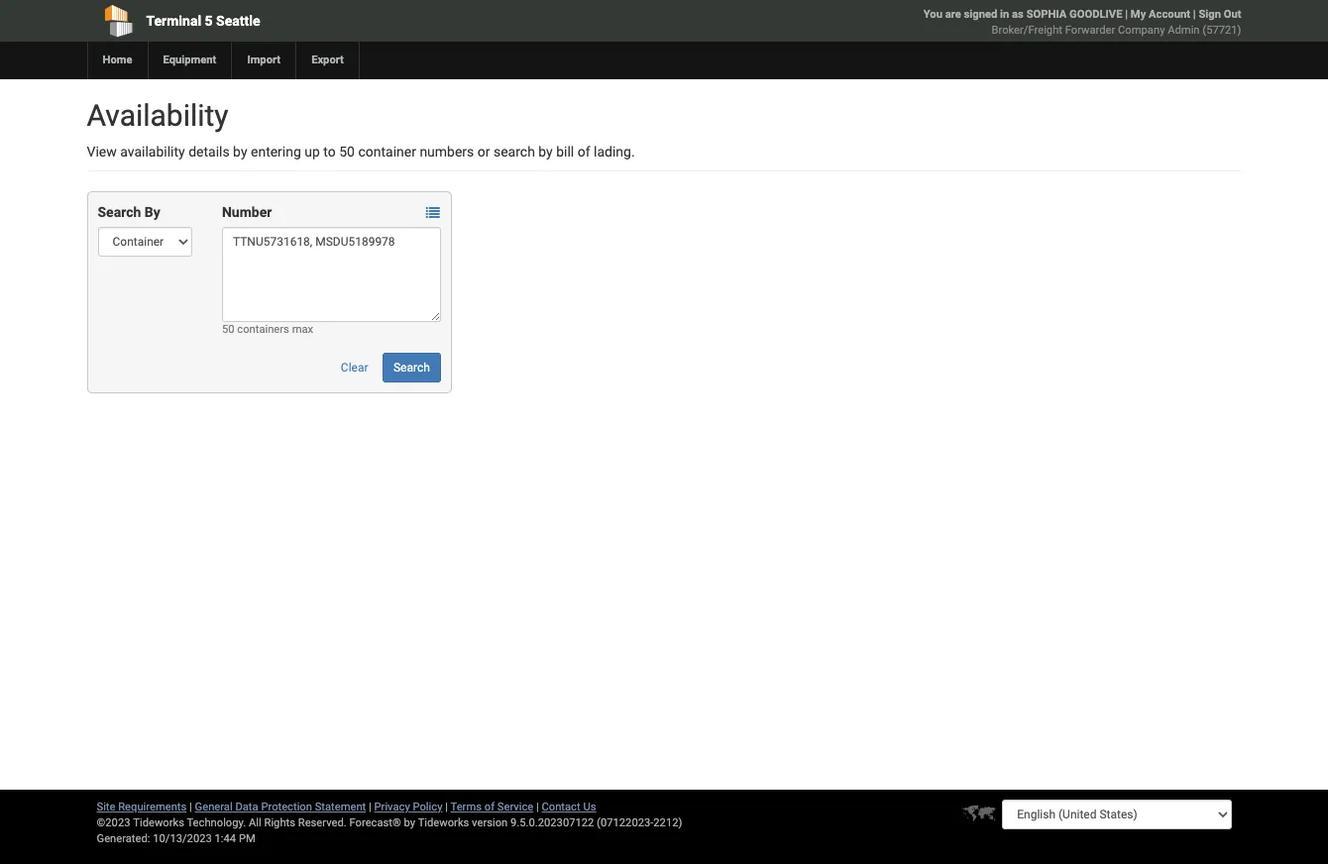 Task type: locate. For each thing, give the bounding box(es) containing it.
5
[[205, 13, 213, 29]]

1 vertical spatial 50
[[222, 323, 235, 336]]

all
[[249, 817, 262, 830]]

site requirements link
[[97, 801, 187, 814]]

terms
[[451, 801, 482, 814]]

1 vertical spatial of
[[485, 801, 495, 814]]

view
[[87, 144, 117, 160]]

0 horizontal spatial of
[[485, 801, 495, 814]]

version
[[472, 817, 508, 830]]

account
[[1149, 8, 1191, 21]]

protection
[[261, 801, 312, 814]]

broker/freight
[[992, 24, 1063, 37]]

1 horizontal spatial by
[[404, 817, 416, 830]]

search left by
[[98, 204, 141, 220]]

| up tideworks
[[446, 801, 448, 814]]

| left sign
[[1194, 8, 1197, 21]]

site requirements | general data protection statement | privacy policy | terms of service | contact us ©2023 tideworks technology. all rights reserved. forecast® by tideworks version 9.5.0.202307122 (07122023-2212) generated: 10/13/2023 1:44 pm
[[97, 801, 683, 846]]

requirements
[[118, 801, 187, 814]]

1:44
[[215, 833, 236, 846]]

sophia
[[1027, 8, 1067, 21]]

0 vertical spatial search
[[98, 204, 141, 220]]

home
[[103, 54, 132, 66]]

reserved.
[[298, 817, 347, 830]]

to
[[324, 144, 336, 160]]

sign
[[1199, 8, 1222, 21]]

clear
[[341, 361, 368, 375]]

seattle
[[216, 13, 260, 29]]

by inside site requirements | general data protection statement | privacy policy | terms of service | contact us ©2023 tideworks technology. all rights reserved. forecast® by tideworks version 9.5.0.202307122 (07122023-2212) generated: 10/13/2023 1:44 pm
[[404, 817, 416, 830]]

of right the bill
[[578, 144, 591, 160]]

company
[[1119, 24, 1166, 37]]

50 left containers on the top of the page
[[222, 323, 235, 336]]

(07122023-
[[597, 817, 654, 830]]

| left my
[[1126, 8, 1129, 21]]

by right 'details'
[[233, 144, 247, 160]]

2212)
[[654, 817, 683, 830]]

tideworks
[[418, 817, 469, 830]]

1 horizontal spatial 50
[[339, 144, 355, 160]]

by down privacy policy "link"
[[404, 817, 416, 830]]

container
[[358, 144, 416, 160]]

data
[[235, 801, 258, 814]]

by
[[233, 144, 247, 160], [539, 144, 553, 160], [404, 817, 416, 830]]

search
[[494, 144, 535, 160]]

generated:
[[97, 833, 150, 846]]

search inside button
[[394, 361, 430, 375]]

10/13/2023
[[153, 833, 212, 846]]

us
[[584, 801, 596, 814]]

by
[[145, 204, 160, 220]]

of up version
[[485, 801, 495, 814]]

in
[[1001, 8, 1010, 21]]

lading.
[[594, 144, 635, 160]]

by left the bill
[[539, 144, 553, 160]]

out
[[1224, 8, 1242, 21]]

50 right to
[[339, 144, 355, 160]]

50
[[339, 144, 355, 160], [222, 323, 235, 336]]

privacy
[[374, 801, 410, 814]]

number
[[222, 204, 272, 220]]

0 vertical spatial of
[[578, 144, 591, 160]]

0 horizontal spatial search
[[98, 204, 141, 220]]

1 vertical spatial search
[[394, 361, 430, 375]]

9.5.0.202307122
[[511, 817, 594, 830]]

|
[[1126, 8, 1129, 21], [1194, 8, 1197, 21], [189, 801, 192, 814], [369, 801, 372, 814], [446, 801, 448, 814], [537, 801, 539, 814]]

search by
[[98, 204, 160, 220]]

numbers
[[420, 144, 474, 160]]

up
[[305, 144, 320, 160]]

general data protection statement link
[[195, 801, 366, 814]]

| up forecast®
[[369, 801, 372, 814]]

search right clear
[[394, 361, 430, 375]]

search
[[98, 204, 141, 220], [394, 361, 430, 375]]

terminal
[[146, 13, 201, 29]]

general
[[195, 801, 233, 814]]

1 horizontal spatial search
[[394, 361, 430, 375]]

©2023 tideworks
[[97, 817, 184, 830]]

rights
[[264, 817, 296, 830]]

as
[[1013, 8, 1024, 21]]

(57721)
[[1203, 24, 1242, 37]]

import link
[[231, 42, 296, 79]]

equipment
[[163, 54, 217, 66]]

of
[[578, 144, 591, 160], [485, 801, 495, 814]]



Task type: describe. For each thing, give the bounding box(es) containing it.
privacy policy link
[[374, 801, 443, 814]]

goodlive
[[1070, 8, 1123, 21]]

my account link
[[1131, 8, 1191, 21]]

contact
[[542, 801, 581, 814]]

site
[[97, 801, 116, 814]]

technology.
[[187, 817, 246, 830]]

view availability details by entering up to 50 container numbers or search by bill of lading.
[[87, 144, 635, 160]]

policy
[[413, 801, 443, 814]]

equipment link
[[147, 42, 231, 79]]

| up 9.5.0.202307122
[[537, 801, 539, 814]]

availability
[[120, 144, 185, 160]]

sign out link
[[1199, 8, 1242, 21]]

search for search by
[[98, 204, 141, 220]]

0 horizontal spatial by
[[233, 144, 247, 160]]

50 containers max
[[222, 323, 313, 336]]

terms of service link
[[451, 801, 534, 814]]

Number text field
[[222, 227, 441, 322]]

details
[[189, 144, 230, 160]]

search button
[[383, 353, 441, 383]]

export link
[[296, 42, 359, 79]]

forecast®
[[350, 817, 401, 830]]

clear button
[[330, 353, 379, 383]]

home link
[[87, 42, 147, 79]]

availability
[[87, 98, 229, 133]]

bill
[[557, 144, 574, 160]]

signed
[[964, 8, 998, 21]]

search for search
[[394, 361, 430, 375]]

admin
[[1168, 24, 1201, 37]]

contact us link
[[542, 801, 596, 814]]

are
[[946, 8, 962, 21]]

0 horizontal spatial 50
[[222, 323, 235, 336]]

max
[[292, 323, 313, 336]]

2 horizontal spatial by
[[539, 144, 553, 160]]

or
[[478, 144, 490, 160]]

1 horizontal spatial of
[[578, 144, 591, 160]]

terminal 5 seattle link
[[87, 0, 551, 42]]

my
[[1131, 8, 1147, 21]]

you are signed in as sophia goodlive | my account | sign out broker/freight forwarder company admin (57721)
[[924, 8, 1242, 37]]

entering
[[251, 144, 301, 160]]

show list image
[[426, 207, 440, 220]]

terminal 5 seattle
[[146, 13, 260, 29]]

service
[[498, 801, 534, 814]]

containers
[[237, 323, 289, 336]]

statement
[[315, 801, 366, 814]]

of inside site requirements | general data protection statement | privacy policy | terms of service | contact us ©2023 tideworks technology. all rights reserved. forecast® by tideworks version 9.5.0.202307122 (07122023-2212) generated: 10/13/2023 1:44 pm
[[485, 801, 495, 814]]

forwarder
[[1066, 24, 1116, 37]]

| left general
[[189, 801, 192, 814]]

export
[[312, 54, 344, 66]]

pm
[[239, 833, 256, 846]]

0 vertical spatial 50
[[339, 144, 355, 160]]

import
[[247, 54, 281, 66]]

you
[[924, 8, 943, 21]]



Task type: vqa. For each thing, say whether or not it's contained in the screenshot.
Terms
yes



